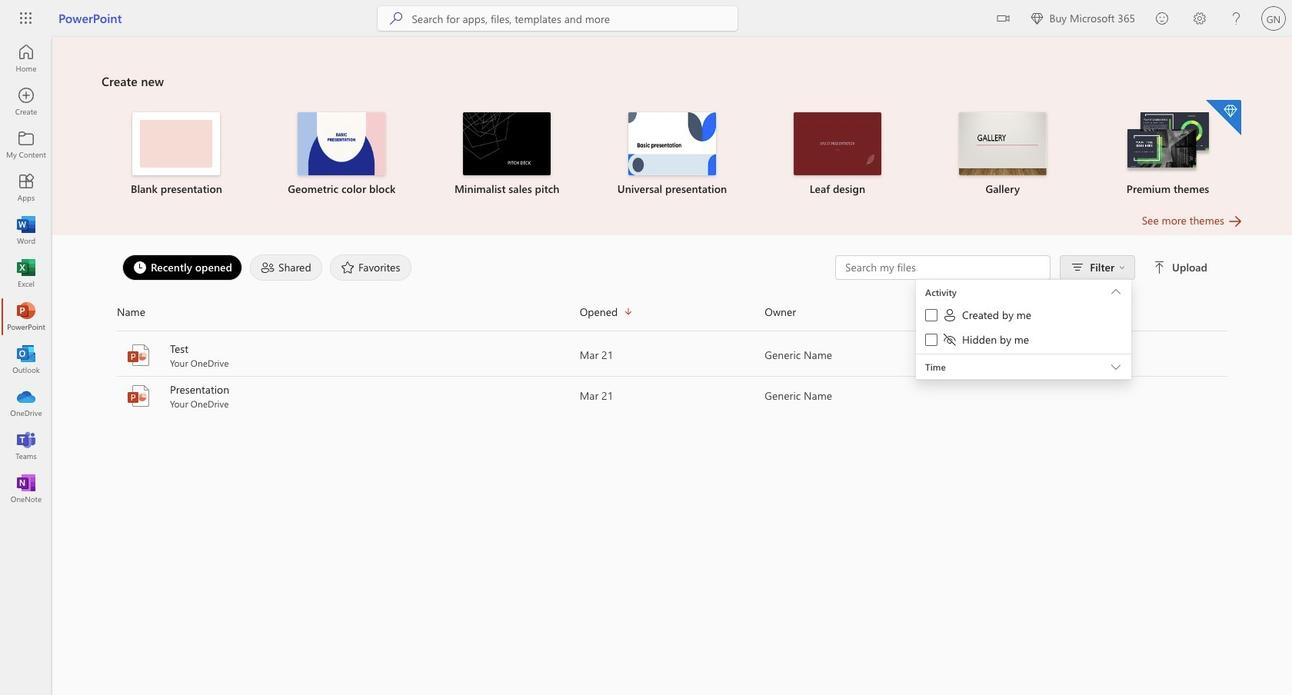 Task type: describe. For each thing, give the bounding box(es) containing it.
Search my files text field
[[844, 260, 1043, 276]]

word image
[[18, 223, 34, 239]]

minimalist sales pitch element
[[434, 112, 581, 197]]

gallery element
[[930, 112, 1077, 197]]

1 checkbox item from the top
[[917, 305, 1132, 329]]

powerpoint image for name presentation cell
[[126, 384, 151, 409]]

excel image
[[18, 266, 34, 282]]

universal presentation image
[[629, 112, 717, 175]]

displaying 2 out of 2 files. status
[[836, 256, 1211, 383]]

gn image
[[1262, 6, 1287, 31]]

2 tab from the left
[[246, 255, 326, 281]]

name presentation cell
[[117, 382, 580, 410]]

created by me element
[[943, 308, 1032, 323]]

recently opened element
[[122, 255, 242, 281]]

geometric color block image
[[298, 112, 386, 175]]

3 tab from the left
[[326, 255, 416, 281]]

hidden by me element
[[943, 332, 1030, 348]]

shared element
[[250, 255, 322, 281]]

name test cell
[[117, 342, 580, 369]]

geometric color block element
[[268, 112, 415, 197]]

universal presentation element
[[599, 112, 746, 197]]

leaf design element
[[765, 112, 911, 197]]

create image
[[18, 94, 34, 109]]

2 menu from the top
[[917, 280, 1132, 355]]



Task type: locate. For each thing, give the bounding box(es) containing it.
outlook image
[[18, 352, 34, 368]]

my content image
[[18, 137, 34, 152]]

2 powerpoint image from the top
[[126, 384, 151, 409]]

teams image
[[18, 439, 34, 454]]

minimalist sales pitch image
[[463, 112, 551, 175]]

list
[[102, 99, 1244, 212]]

banner
[[0, 0, 1293, 40]]

0 vertical spatial powerpoint image
[[126, 343, 151, 368]]

onedrive image
[[18, 396, 34, 411]]

application
[[0, 37, 1293, 696]]

1 vertical spatial powerpoint image
[[126, 384, 151, 409]]

2 checkbox item from the top
[[917, 329, 1132, 354]]

onenote image
[[18, 482, 34, 497]]

main content
[[52, 37, 1293, 417]]

navigation
[[0, 37, 52, 511]]

premium themes element
[[1095, 100, 1242, 197]]

powerpoint image
[[18, 309, 34, 325]]

checkbox item up the hidden by me element
[[917, 305, 1132, 329]]

gallery image
[[959, 112, 1047, 175]]

Search box. Suggestions appear as you type. search field
[[412, 6, 738, 31]]

powerpoint image inside name test cell
[[126, 343, 151, 368]]

1 powerpoint image from the top
[[126, 343, 151, 368]]

apps image
[[18, 180, 34, 195]]

1 menu from the top
[[917, 279, 1132, 280]]

1 tab from the left
[[119, 255, 246, 281]]

home image
[[18, 51, 34, 66]]

powerpoint image inside name presentation cell
[[126, 384, 151, 409]]

row
[[117, 300, 1228, 332]]

activity, column 4 of 4 column header
[[950, 300, 1228, 325]]

menu
[[917, 279, 1132, 280], [917, 280, 1132, 355], [917, 305, 1132, 354]]

3 menu from the top
[[917, 305, 1132, 354]]

blank presentation element
[[103, 112, 250, 197]]

checkbox item
[[917, 305, 1132, 329], [917, 329, 1132, 354]]

premium templates diamond image
[[1207, 100, 1242, 135]]

None search field
[[378, 6, 738, 31]]

powerpoint image
[[126, 343, 151, 368], [126, 384, 151, 409]]

tab
[[119, 255, 246, 281], [246, 255, 326, 281], [326, 255, 416, 281]]

favorites element
[[330, 255, 412, 281]]

premium themes image
[[1125, 112, 1213, 174]]

checkbox item down created by me element
[[917, 329, 1132, 354]]

tab list
[[119, 251, 836, 285]]

leaf design image
[[794, 112, 882, 175]]

powerpoint image for name test cell
[[126, 343, 151, 368]]



Task type: vqa. For each thing, say whether or not it's contained in the screenshot.
Shoji design Link Element
no



